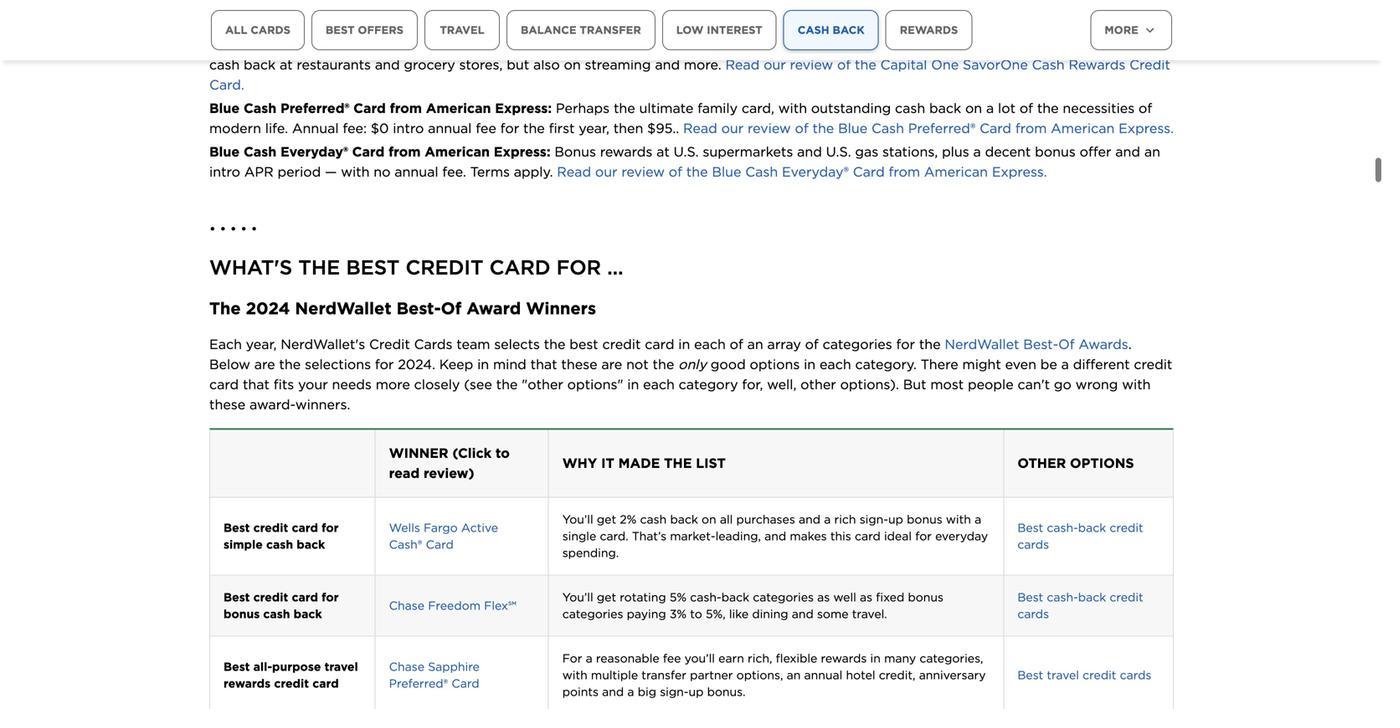 Task type: vqa. For each thing, say whether or not it's contained in the screenshot.
reasonable
yes



Task type: locate. For each thing, give the bounding box(es) containing it.
and down the multiple
[[602, 685, 624, 699]]

1 vertical spatial plus
[[942, 143, 969, 160]]

bonus inside you'll get rotating 5% cash-back categories as well as fixed bonus categories paying 3% to 5%, like dining and some travel.
[[908, 590, 944, 604]]

rewards inside 'link'
[[900, 23, 958, 36]]

are inside food and entertainment rewards are the centerpiece of this card, which pays an unlimited 3% cash back at restaurants and grocery stores, but also on streaming and more.
[[771, 36, 792, 53]]

chase sapphire preferred® card link
[[389, 660, 480, 691]]

preferred® inside chase sapphire preferred® card
[[389, 676, 448, 691]]

on right the rate
[[1089, 0, 1106, 9]]

all inside 'link'
[[225, 23, 247, 36]]

cash back
[[798, 23, 865, 36]]

1 vertical spatial express:
[[494, 143, 550, 160]]

1 u.s. from the left
[[674, 143, 699, 160]]

purpose
[[272, 660, 321, 674]]

simple
[[224, 537, 263, 552]]

rewards down then
[[600, 143, 652, 160]]

everyday
[[935, 529, 988, 543]]

0 horizontal spatial u.s.
[[674, 143, 699, 160]]

cash- for to
[[1047, 590, 1078, 604]]

2 vertical spatial preferred®
[[389, 676, 448, 691]]

best- up "be" at the right bottom
[[1023, 336, 1058, 352]]

and up unlimited®.
[[806, 0, 831, 9]]

1 horizontal spatial nerdwallet
[[945, 336, 1019, 352]]

a up rewards 'link'
[[951, 0, 958, 9]]

1 vertical spatial .
[[1128, 336, 1132, 352]]

you'll inside "you'll get 2% cash back on all purchases and a rich sign-up bonus with a single card. that's market-leading, and makes this card ideal for everyday spending."
[[562, 512, 593, 526]]

0 vertical spatial fee
[[476, 120, 496, 136]]

nerdwallet up nerdwallet's
[[295, 298, 391, 318]]

good
[[711, 356, 746, 372]]

fixed
[[876, 590, 904, 604]]

travel
[[325, 660, 358, 674], [1047, 668, 1079, 682]]

that up award-
[[243, 376, 270, 392]]

with right wrong
[[1122, 376, 1151, 392]]

of down $95. in the top of the page
[[669, 163, 682, 180]]

3% inside food and entertainment rewards are the centerpiece of this card, which pays an unlimited 3% cash back at restaurants and grocery stores, but also on streaming and more.
[[1150, 36, 1169, 53]]

back up read our review of the blue cash preferred® card from american express. link
[[929, 100, 961, 116]]

get inside you'll get rotating 5% cash-back categories as well as fixed bonus categories paying 3% to 5%, like dining and some travel.
[[597, 590, 616, 604]]

categories, inside earn bonus cash back in popular categories, including dining and some travel, plus a relatively high rate on everything else. there's a solid bonus offer, too.
[[619, 0, 692, 9]]

all up card.
[[225, 23, 247, 36]]

1 vertical spatial the
[[664, 455, 692, 471]]

big
[[638, 685, 656, 699]]

a left "decent"
[[973, 143, 981, 160]]

preferred® for sapphire
[[389, 676, 448, 691]]

1 horizontal spatial .
[[1128, 336, 1132, 352]]

these inside . below are the selections for 2024. keep in mind that these are not the
[[561, 356, 597, 372]]

0 vertical spatial year,
[[579, 120, 609, 136]]

0 horizontal spatial capital
[[209, 36, 258, 53]]

rewards down all-
[[224, 676, 271, 691]]

and up flexible
[[792, 607, 814, 621]]

2 u.s. from the left
[[826, 143, 851, 160]]

with inside "you'll get 2% cash back on all purchases and a rich sign-up bonus with a single card. that's market-leading, and makes this card ideal for everyday spending."
[[946, 512, 971, 526]]

for inside "you'll get 2% cash back on all purchases and a rich sign-up bonus with a single card. that's market-leading, and makes this card ideal for everyday spending."
[[915, 529, 932, 543]]

with right —
[[341, 163, 370, 180]]

this inside "you'll get 2% cash back on all purchases and a rich sign-up bonus with a single card. that's market-leading, and makes this card ideal for everyday spending."
[[830, 529, 851, 543]]

at down $95. in the top of the page
[[656, 143, 670, 160]]

0 vertical spatial these
[[561, 356, 597, 372]]

best cash-back credit cards for you'll get 2% cash back on all purchases and a rich sign-up bonus with a single card. that's market-leading, and makes this card ideal for everyday spending.
[[1017, 521, 1143, 552]]

0 vertical spatial all
[[225, 23, 247, 36]]

back up purpose
[[294, 607, 322, 621]]

2024
[[246, 298, 290, 318]]

1 horizontal spatial of
[[1058, 336, 1075, 352]]

1 horizontal spatial u.s.
[[826, 143, 851, 160]]

1 vertical spatial chase
[[389, 598, 424, 613]]

best cash-back credit cards
[[1017, 521, 1143, 552], [1017, 590, 1143, 621]]

you'll up single
[[562, 512, 593, 526]]

read down the family
[[683, 120, 717, 136]]

and down capital one savorone cash rewards credit card:
[[375, 56, 400, 73]]

best
[[570, 336, 598, 352]]

0 vertical spatial this
[[921, 36, 945, 53]]

best inside best all-purpose travel rewards credit card
[[224, 660, 250, 674]]

chase for you'll
[[389, 598, 424, 613]]

blue
[[209, 100, 240, 116], [838, 120, 867, 136], [209, 143, 240, 160], [712, 163, 741, 180]]

get for 2%
[[597, 512, 616, 526]]

back inside "you'll get 2% cash back on all purchases and a rich sign-up bonus with a single card. that's market-leading, and makes this card ideal for everyday spending."
[[670, 512, 698, 526]]

0 vertical spatial best cash-back credit cards
[[1017, 521, 1143, 552]]

sign- down transfer
[[660, 685, 689, 699]]

card.
[[600, 529, 628, 543]]

annual right no at the left
[[395, 163, 438, 180]]

at inside food and entertainment rewards are the centerpiece of this card, which pays an unlimited 3% cash back at restaurants and grocery stores, but also on streaming and more.
[[280, 56, 293, 73]]

0 horizontal spatial this
[[830, 529, 851, 543]]

1 vertical spatial at
[[656, 143, 670, 160]]

each
[[694, 336, 726, 352], [820, 356, 851, 372], [643, 376, 675, 392]]

card, inside perhaps the ultimate family card, with outstanding cash back on a lot of the necessities of modern life. annual fee:
[[742, 100, 774, 116]]

card down lot
[[980, 120, 1011, 136]]

get
[[597, 512, 616, 526], [597, 590, 616, 604]]

1 horizontal spatial one
[[931, 56, 959, 73]]

not
[[626, 356, 649, 372]]

. down ultimate
[[676, 120, 679, 136]]

and down purchases
[[764, 529, 786, 543]]

of
[[640, 13, 653, 29], [904, 36, 917, 53], [837, 56, 851, 73], [1020, 100, 1033, 116], [1139, 100, 1152, 116], [795, 120, 808, 136], [669, 163, 682, 180], [730, 336, 743, 352], [805, 336, 819, 352]]

what's
[[209, 255, 292, 279]]

read our review of the chase freedom unlimited®. link
[[524, 13, 864, 29]]

1 horizontal spatial as
[[860, 590, 872, 604]]

these down below
[[209, 396, 245, 413]]

u.s. left gas
[[826, 143, 851, 160]]

balance
[[521, 23, 576, 36]]

cash inside read our review of the capital one savorone cash rewards credit card.
[[1032, 56, 1065, 73]]

0 horizontal spatial of
[[441, 298, 462, 318]]

on up market-
[[702, 512, 716, 526]]

apr
[[244, 163, 274, 180]]

back down all cards 'link'
[[244, 56, 276, 73]]

of inside food and entertainment rewards are the centerpiece of this card, which pays an unlimited 3% cash back at restaurants and grocery stores, but also on streaming and more.
[[904, 36, 917, 53]]

plus inside earn bonus cash back in popular categories, including dining and some travel, plus a relatively high rate on everything else. there's a solid bonus offer, too.
[[919, 0, 947, 9]]

1 horizontal spatial preferred®
[[389, 676, 448, 691]]

to left 5%,
[[690, 607, 702, 621]]

back up market-
[[670, 512, 698, 526]]

1 vertical spatial best cash-back credit cards
[[1017, 590, 1143, 621]]

one down else.
[[262, 36, 290, 53]]

1 horizontal spatial rewards
[[900, 23, 958, 36]]

get up card.
[[597, 512, 616, 526]]

savorone down which
[[963, 56, 1028, 73]]

travel inside best all-purpose travel rewards credit card
[[325, 660, 358, 674]]

1 vertical spatial to
[[690, 607, 702, 621]]

1 horizontal spatial sign-
[[860, 512, 888, 526]]

rewards
[[715, 36, 767, 53], [600, 143, 652, 160], [821, 651, 867, 665], [224, 676, 271, 691]]

1 get from the top
[[597, 512, 616, 526]]

1 horizontal spatial are
[[601, 356, 622, 372]]

bonus left offer
[[1035, 143, 1076, 160]]

best travel credit cards link
[[1017, 668, 1151, 682]]

restaurants
[[297, 56, 371, 73]]

card, left which
[[949, 36, 982, 53]]

up down partner
[[689, 685, 704, 699]]

winners
[[526, 298, 596, 318]]

best offers
[[326, 23, 403, 36]]

the left list
[[664, 455, 692, 471]]

credit up stores,
[[463, 36, 505, 53]]

including
[[696, 0, 757, 9]]

cash up read our review of the blue cash preferred® card from american express. link
[[895, 100, 925, 116]]

for up more
[[375, 356, 394, 372]]

best
[[346, 255, 400, 279]]

rich
[[834, 512, 856, 526]]

2 horizontal spatial are
[[771, 36, 792, 53]]

1 vertical spatial fee
[[663, 651, 681, 665]]

read our review of the blue cash everyday® card from american express.
[[553, 163, 1047, 180]]

2 vertical spatial annual
[[804, 668, 842, 682]]

1 vertical spatial sign-
[[660, 685, 689, 699]]

are right interest
[[771, 36, 792, 53]]

sign-
[[860, 512, 888, 526], [660, 685, 689, 699]]

credit
[[406, 255, 483, 279]]

0 vertical spatial categories
[[823, 336, 892, 352]]

capital down rewards 'link'
[[880, 56, 927, 73]]

3% inside you'll get rotating 5% cash-back categories as well as fixed bonus categories paying 3% to 5%, like dining and some travel.
[[670, 607, 687, 621]]

travel,
[[875, 0, 915, 9]]

1 vertical spatial get
[[597, 590, 616, 604]]

bonus inside "you'll get 2% cash back on all purchases and a rich sign-up bonus with a single card. that's market-leading, and makes this card ideal for everyday spending."
[[907, 512, 942, 526]]

year, right each
[[246, 336, 277, 352]]

read our review of the blue cash everyday® card from american express. link
[[553, 163, 1047, 180]]

•
[[209, 220, 216, 237], [220, 220, 226, 237], [230, 220, 237, 237], [241, 220, 247, 237], [251, 220, 257, 237]]

paying
[[627, 607, 666, 621]]

1 vertical spatial categories
[[753, 590, 814, 604]]

read for blue
[[557, 163, 591, 180]]

cash inside food and entertainment rewards are the centerpiece of this card, which pays an unlimited 3% cash back at restaurants and grocery stores, but also on streaming and more.
[[209, 56, 240, 73]]

freedom
[[727, 13, 787, 29], [428, 598, 481, 613]]

1 best cash-back credit cards link from the top
[[1017, 521, 1143, 552]]

1 vertical spatial express.
[[992, 163, 1047, 180]]

get for rotating
[[597, 590, 616, 604]]

these
[[561, 356, 597, 372], [209, 396, 245, 413]]

bonus down the earn
[[416, 13, 457, 29]]

that's
[[632, 529, 666, 543]]

you'll inside you'll get rotating 5% cash-back categories as well as fixed bonus categories paying 3% to 5%, like dining and some travel.
[[562, 590, 593, 604]]

1 horizontal spatial fee
[[663, 651, 681, 665]]

fee inside for a reasonable fee you'll earn rich, flexible rewards in many categories, with multiple transfer partner options, an annual hotel credit, anniversary points and a big sign-up bonus.
[[663, 651, 681, 665]]

an inside for a reasonable fee you'll earn rich, flexible rewards in many categories, with multiple transfer partner options, an annual hotel credit, anniversary points and a big sign-up bonus.
[[787, 668, 801, 682]]

categories, up anniversary
[[919, 651, 983, 665]]

earn bonus cash back in popular categories, including dining and some travel, plus a relatively high rate on everything else. there's a solid bonus offer, too.
[[209, 0, 1106, 29]]

1 horizontal spatial this
[[921, 36, 945, 53]]

0 horizontal spatial as
[[817, 590, 830, 604]]

can't
[[1018, 376, 1050, 392]]

bonus
[[555, 143, 596, 160]]

2 as from the left
[[860, 590, 872, 604]]

1 vertical spatial capital
[[880, 56, 927, 73]]

travel
[[440, 23, 484, 36]]

else.
[[284, 13, 313, 29]]

best offers link
[[311, 10, 418, 50]]

well
[[833, 590, 856, 604]]

cash right simple
[[266, 537, 293, 552]]

cash- up 5%,
[[690, 590, 721, 604]]

1 horizontal spatial the
[[664, 455, 692, 471]]

0 vertical spatial express:
[[495, 100, 552, 116]]

even
[[1005, 356, 1036, 372]]

other options
[[1017, 455, 1134, 471]]

cash up card.
[[209, 56, 240, 73]]

0 vertical spatial sign-
[[860, 512, 888, 526]]

bonus.
[[707, 685, 746, 699]]

cash inside "best credit card for simple cash back"
[[266, 537, 293, 552]]

in
[[548, 0, 560, 9], [678, 336, 690, 352], [477, 356, 489, 372], [804, 356, 816, 372], [627, 376, 639, 392], [870, 651, 881, 665]]

best cash-back credit cards for you'll get rotating 5% cash-back categories as well as fixed bonus categories paying 3% to 5%, like dining and some travel.
[[1017, 590, 1143, 621]]

the down unlimited®.
[[796, 36, 818, 53]]

freedom down the including
[[727, 13, 787, 29]]

1 vertical spatial best-
[[1023, 336, 1058, 352]]

credit inside read our review of the capital one savorone cash rewards credit card.
[[1129, 56, 1170, 73]]

all cards
[[225, 23, 290, 36]]

card up best credit card for bonus cash back
[[292, 521, 318, 535]]

in up hotel
[[870, 651, 881, 665]]

0 horizontal spatial each
[[643, 376, 675, 392]]

cards
[[251, 23, 290, 36], [1017, 537, 1049, 552], [1017, 607, 1049, 621], [1120, 668, 1151, 682]]

0 horizontal spatial sign-
[[660, 685, 689, 699]]

back down options
[[1078, 521, 1106, 535]]

on inside earn bonus cash back in popular categories, including dining and some travel, plus a relatively high rate on everything else. there's a solid bonus offer, too.
[[1089, 0, 1106, 9]]

0 horizontal spatial up
[[689, 685, 704, 699]]

a left lot
[[986, 100, 994, 116]]

0 horizontal spatial that
[[243, 376, 270, 392]]

selections
[[305, 356, 371, 372]]

fee for annual
[[476, 120, 496, 136]]

4 • from the left
[[241, 220, 247, 237]]

back inside earn bonus cash back in popular categories, including dining and some travel, plus a relatively high rate on everything else. there's a solid bonus offer, too.
[[512, 0, 544, 9]]

2 best cash-back credit cards link from the top
[[1017, 590, 1143, 621]]

to
[[495, 445, 510, 461], [690, 607, 702, 621]]

0 horizontal spatial categories
[[562, 607, 623, 621]]

of up cards
[[441, 298, 462, 318]]

of right array
[[805, 336, 819, 352]]

sign- inside "you'll get 2% cash back on all purchases and a rich sign-up bonus with a single card. that's market-leading, and makes this card ideal for everyday spending."
[[860, 512, 888, 526]]

read down 'bonus'
[[557, 163, 591, 180]]

cash up life.
[[244, 100, 276, 116]]

(click
[[452, 445, 491, 461]]

0 vertical spatial of
[[441, 298, 462, 318]]

0 horizontal spatial savorone
[[294, 36, 360, 53]]

best cash-back credit cards link for you'll get rotating 5% cash-back categories as well as fixed bonus categories paying 3% to 5%, like dining and some travel.
[[1017, 590, 1143, 621]]

0 vertical spatial one
[[262, 36, 290, 53]]

cash up apr
[[244, 143, 276, 160]]

this left which
[[921, 36, 945, 53]]

0 vertical spatial get
[[597, 512, 616, 526]]

0 vertical spatial you'll
[[562, 512, 593, 526]]

1 horizontal spatial year,
[[579, 120, 609, 136]]

american down stations, at the right of the page
[[924, 163, 988, 180]]

rewards down travel,
[[900, 23, 958, 36]]

each up other
[[820, 356, 851, 372]]

cash down pays
[[1032, 56, 1065, 73]]

0 horizontal spatial express.
[[992, 163, 1047, 180]]

card
[[645, 336, 674, 352], [209, 376, 239, 392], [292, 521, 318, 535], [855, 529, 881, 543], [292, 590, 318, 604], [312, 676, 339, 691]]

0 vertical spatial capital
[[209, 36, 258, 53]]

1 horizontal spatial intro
[[393, 120, 424, 136]]

2 vertical spatial chase
[[389, 660, 424, 674]]

the inside read our review of the capital one savorone cash rewards credit card.
[[855, 56, 876, 73]]

card.
[[209, 76, 244, 93]]

the down centerpiece
[[855, 56, 876, 73]]

1 vertical spatial up
[[689, 685, 704, 699]]

product offers quick filters tab list
[[211, 10, 1033, 97]]

cards
[[414, 336, 452, 352]]

like
[[729, 607, 749, 621]]

3 • from the left
[[230, 220, 237, 237]]

1 vertical spatial each
[[820, 356, 851, 372]]

review inside read our review of the capital one savorone cash rewards credit card.
[[790, 56, 833, 73]]

cash down solid
[[364, 36, 397, 53]]

the down "outstanding"
[[812, 120, 834, 136]]

1 vertical spatial that
[[243, 376, 270, 392]]

fargo
[[424, 521, 458, 535]]

sign- right rich
[[860, 512, 888, 526]]

1 horizontal spatial to
[[690, 607, 702, 621]]

up
[[888, 512, 903, 526], [689, 685, 704, 699]]

1 vertical spatial annual
[[395, 163, 438, 180]]

0 horizontal spatial all
[[225, 23, 247, 36]]

bonus right 'fixed'
[[908, 590, 944, 604]]

flex℠
[[484, 598, 516, 613]]

best travel credit cards
[[1017, 668, 1151, 682]]

express. down necessities
[[1119, 120, 1174, 136]]

intro inside bonus rewards at u.s. supermarkets and u.s. gas stations, plus a decent bonus offer and an intro apr period — with no annual fee. terms apply.
[[209, 163, 240, 180]]

annual up fee.
[[428, 120, 472, 136]]

0 vertical spatial categories,
[[619, 0, 692, 9]]

of down travel,
[[904, 36, 917, 53]]

—
[[325, 163, 337, 180]]

. inside . below are the selections for 2024. keep in mind that these are not the
[[1128, 336, 1132, 352]]

1 horizontal spatial categories
[[753, 590, 814, 604]]

best-
[[397, 298, 441, 318], [1023, 336, 1058, 352]]

1 vertical spatial all
[[720, 512, 733, 526]]

chase inside chase sapphire preferred® card
[[389, 660, 424, 674]]

in up balance
[[548, 0, 560, 9]]

wells fargo active cash® card link
[[389, 521, 498, 552]]

nerdwallet best-of awards link
[[945, 336, 1128, 352]]

dining
[[761, 0, 802, 9], [752, 607, 788, 621]]

our inside read our review of the capital one savorone cash rewards credit card.
[[764, 56, 786, 73]]

u.s.
[[674, 143, 699, 160], [826, 143, 851, 160]]

keep
[[439, 356, 473, 372]]

with inside for a reasonable fee you'll earn rich, flexible rewards in many categories, with multiple transfer partner options, an annual hotel credit, anniversary points and a big sign-up bonus.
[[562, 668, 587, 682]]

with up $0 intro annual fee for the first year, then $95. . read our review of the blue cash preferred® card from american express.
[[778, 100, 807, 116]]

1 vertical spatial these
[[209, 396, 245, 413]]

with inside bonus rewards at u.s. supermarkets and u.s. gas stations, plus a decent bonus offer and an intro apr period — with no annual fee. terms apply.
[[341, 163, 370, 180]]

3% down 5%
[[670, 607, 687, 621]]

points
[[562, 685, 599, 699]]

annual down flexible
[[804, 668, 842, 682]]

life.
[[265, 120, 288, 136]]

decent
[[985, 143, 1031, 160]]

0 vertical spatial at
[[280, 56, 293, 73]]

best inside product offers quick filters tab list
[[326, 23, 355, 36]]

rewards inside best all-purpose travel rewards credit card
[[224, 676, 271, 691]]

1 vertical spatial everyday®
[[782, 163, 849, 180]]

express.
[[1119, 120, 1174, 136], [992, 163, 1047, 180]]

0 vertical spatial savorone
[[294, 36, 360, 53]]

bonus up all-
[[224, 607, 260, 621]]

earn
[[718, 651, 744, 665]]

more.
[[684, 56, 721, 73]]

credit
[[602, 336, 641, 352], [1134, 356, 1172, 372], [253, 521, 288, 535], [1110, 521, 1143, 535], [253, 590, 288, 604], [1110, 590, 1143, 604], [1083, 668, 1116, 682], [274, 676, 309, 691]]

best
[[326, 23, 355, 36], [224, 521, 250, 535], [1017, 521, 1043, 535], [224, 590, 250, 604], [1017, 590, 1043, 604], [224, 660, 250, 674], [1017, 668, 1043, 682]]

awards
[[1079, 336, 1128, 352]]

1 horizontal spatial up
[[888, 512, 903, 526]]

0 horizontal spatial intro
[[209, 163, 240, 180]]

category.
[[855, 356, 917, 372]]

are
[[771, 36, 792, 53], [254, 356, 275, 372], [601, 356, 622, 372]]

and up makes
[[799, 512, 820, 526]]

0 horizontal spatial fee
[[476, 120, 496, 136]]

to right "(click"
[[495, 445, 510, 461]]

cash- for a
[[1047, 521, 1078, 535]]

preferred® for cash
[[280, 100, 349, 116]]

back
[[512, 0, 544, 9], [244, 56, 276, 73], [929, 100, 961, 116], [670, 512, 698, 526], [1078, 521, 1106, 535], [297, 537, 325, 552], [721, 590, 749, 604], [1078, 590, 1106, 604], [294, 607, 322, 621]]

card, inside food and entertainment rewards are the centerpiece of this card, which pays an unlimited 3% cash back at restaurants and grocery stores, but also on streaming and more.
[[949, 36, 982, 53]]

dining right like
[[752, 607, 788, 621]]

1 you'll from the top
[[562, 512, 593, 526]]

annual inside for a reasonable fee you'll earn rich, flexible rewards in many categories, with multiple transfer partner options, an annual hotel credit, anniversary points and a big sign-up bonus.
[[804, 668, 842, 682]]

0 vertical spatial the
[[298, 255, 340, 279]]

year, down perhaps
[[579, 120, 609, 136]]

capital inside read our review of the capital one savorone cash rewards credit card.
[[880, 56, 927, 73]]

these inside good options in each category. there might even be a different credit card that fits your needs more closely (see the "other options" in each category for, well, other options). but most people can't go wrong with these award-winners.
[[209, 396, 245, 413]]

1 best cash-back credit cards from the top
[[1017, 521, 1143, 552]]

1 vertical spatial 3%
[[670, 607, 687, 621]]

2 get from the top
[[597, 590, 616, 604]]

some up back
[[835, 0, 871, 9]]

2 horizontal spatial categories
[[823, 336, 892, 352]]

plus inside bonus rewards at u.s. supermarkets and u.s. gas stations, plus a decent bonus offer and an intro apr period — with no annual fee. terms apply.
[[942, 143, 969, 160]]

card,
[[949, 36, 982, 53], [742, 100, 774, 116]]

2 you'll from the top
[[562, 590, 593, 604]]

as left well
[[817, 590, 830, 604]]

read inside read our review of the capital one savorone cash rewards credit card.
[[725, 56, 760, 73]]

0 vertical spatial each
[[694, 336, 726, 352]]

back inside food and entertainment rewards are the centerpiece of this card, which pays an unlimited 3% cash back at restaurants and grocery stores, but also on streaming and more.
[[244, 56, 276, 73]]

the up fits
[[279, 356, 301, 372]]

the up then
[[614, 100, 635, 116]]

credit down more popup button
[[1129, 56, 1170, 73]]

0 horizontal spatial are
[[254, 356, 275, 372]]

an right offer
[[1144, 143, 1160, 160]]

card down purpose
[[312, 676, 339, 691]]

that inside good options in each category. there might even be a different credit card that fits your needs more closely (see the "other options" in each category for, well, other options). but most people can't go wrong with these award-winners.
[[243, 376, 270, 392]]

1 vertical spatial card,
[[742, 100, 774, 116]]

of
[[441, 298, 462, 318], [1058, 336, 1075, 352]]

with up everyday on the bottom right
[[946, 512, 971, 526]]

0 horizontal spatial travel
[[325, 660, 358, 674]]

to inside you'll get rotating 5% cash-back categories as well as fixed bonus categories paying 3% to 5%, like dining and some travel.
[[690, 607, 702, 621]]

3%
[[1150, 36, 1169, 53], [670, 607, 687, 621]]

1 as from the left
[[817, 590, 830, 604]]

2 best cash-back credit cards from the top
[[1017, 590, 1143, 621]]

2 vertical spatial each
[[643, 376, 675, 392]]



Task type: describe. For each thing, give the bounding box(es) containing it.
the up entertainment
[[657, 13, 679, 29]]

3% for unlimited
[[1150, 36, 1169, 53]]

an up options
[[747, 336, 763, 352]]

for a reasonable fee you'll earn rich, flexible rewards in many categories, with multiple transfer partner options, an annual hotel credit, anniversary points and a big sign-up bonus.
[[562, 651, 986, 699]]

best credit card for bonus cash back
[[224, 590, 339, 621]]

the
[[209, 298, 241, 318]]

different
[[1073, 356, 1130, 372]]

for,
[[742, 376, 763, 392]]

well,
[[767, 376, 796, 392]]

gas
[[855, 143, 878, 160]]

of right necessities
[[1139, 100, 1152, 116]]

card up no at the left
[[352, 143, 384, 160]]

a left big
[[627, 685, 634, 699]]

why it made the list
[[562, 455, 726, 471]]

purchases
[[736, 512, 795, 526]]

an inside food and entertainment rewards are the centerpiece of this card, which pays an unlimited 3% cash back at restaurants and grocery stores, but also on streaming and more.
[[1064, 36, 1080, 53]]

0 vertical spatial chase
[[683, 13, 723, 29]]

and down entertainment
[[655, 56, 680, 73]]

winners.
[[295, 396, 350, 413]]

...
[[607, 255, 623, 279]]

sign- inside for a reasonable fee you'll earn rich, flexible rewards in many categories, with multiple transfer partner options, an annual hotel credit, anniversary points and a big sign-up bonus.
[[660, 685, 689, 699]]

anniversary
[[919, 668, 986, 682]]

in up other
[[804, 356, 816, 372]]

active
[[461, 521, 498, 535]]

back inside best credit card for bonus cash back
[[294, 607, 322, 621]]

in up only
[[678, 336, 690, 352]]

"other
[[522, 376, 563, 392]]

each
[[209, 336, 242, 352]]

cash- inside you'll get rotating 5% cash-back categories as well as fixed bonus categories paying 3% to 5%, like dining and some travel.
[[690, 590, 721, 604]]

bonus up travel
[[433, 0, 474, 9]]

chase for for
[[389, 660, 424, 674]]

1 horizontal spatial everyday®
[[782, 163, 849, 180]]

family
[[697, 100, 738, 116]]

2 • from the left
[[220, 220, 226, 237]]

2024.
[[398, 356, 435, 372]]

a right for
[[586, 651, 592, 665]]

0 horizontal spatial everyday®
[[280, 143, 348, 160]]

back inside perhaps the ultimate family card, with outstanding cash back on a lot of the necessities of modern life. annual fee:
[[929, 100, 961, 116]]

the right lot
[[1037, 100, 1059, 116]]

credit inside best credit card for bonus cash back
[[253, 590, 288, 604]]

low interest
[[676, 23, 762, 36]]

annual inside bonus rewards at u.s. supermarkets and u.s. gas stations, plus a decent bonus offer and an intro apr period — with no annual fee. terms apply.
[[395, 163, 438, 180]]

go
[[1054, 376, 1071, 392]]

and right offer
[[1115, 143, 1140, 160]]

express: for bonus
[[494, 143, 550, 160]]

0 vertical spatial annual
[[428, 120, 472, 136]]

0 horizontal spatial .
[[676, 120, 679, 136]]

supermarkets
[[703, 143, 793, 160]]

a left solid
[[369, 13, 377, 29]]

each year, nerdwallet's credit cards team selects the best credit card in each of an array of categories for the nerdwallet best-of awards
[[209, 336, 1128, 352]]

that inside . below are the selections for 2024. keep in mind that these are not the
[[530, 356, 557, 372]]

for inside . below are the selections for 2024. keep in mind that these are not the
[[375, 356, 394, 372]]

review for blue
[[621, 163, 665, 180]]

0 vertical spatial nerdwallet
[[295, 298, 391, 318]]

best all-purpose travel rewards credit card
[[224, 660, 358, 691]]

nerdwallet's
[[281, 336, 365, 352]]

streaming
[[585, 56, 651, 73]]

there
[[921, 356, 958, 372]]

our for blue
[[595, 163, 617, 180]]

2 horizontal spatial preferred®
[[908, 120, 976, 136]]

low
[[676, 23, 704, 36]]

makes
[[790, 529, 827, 543]]

card down gas
[[853, 163, 885, 180]]

blue down supermarkets
[[712, 163, 741, 180]]

1 vertical spatial of
[[1058, 336, 1075, 352]]

needs
[[332, 376, 372, 392]]

review for chase
[[592, 13, 636, 29]]

cash inside product offers quick filters tab list
[[798, 23, 829, 36]]

relatively
[[962, 0, 1022, 9]]

in down not
[[627, 376, 639, 392]]

and inside earn bonus cash back in popular categories, including dining and some travel, plus a relatively high rate on everything else. there's a solid bonus offer, too.
[[806, 0, 831, 9]]

travel link
[[424, 10, 500, 50]]

rewards inside for a reasonable fee you'll earn rich, flexible rewards in many categories, with multiple transfer partner options, an annual hotel credit, anniversary points and a big sign-up bonus.
[[821, 651, 867, 665]]

rewards inside food and entertainment rewards are the centerpiece of this card, which pays an unlimited 3% cash back at restaurants and grocery stores, but also on streaming and more.
[[715, 36, 767, 53]]

cash back link
[[783, 10, 879, 50]]

you'll for you'll get rotating 5% cash-back categories as well as fixed bonus categories paying 3% to 5%, like dining and some travel.
[[562, 590, 593, 604]]

in inside for a reasonable fee you'll earn rich, flexible rewards in many categories, with multiple transfer partner options, an annual hotel credit, anniversary points and a big sign-up bonus.
[[870, 651, 881, 665]]

0 horizontal spatial rewards
[[401, 36, 459, 53]]

the inside good options in each category. there might even be a different credit card that fits your needs more closely (see the "other options" in each category for, well, other options). but most people can't go wrong with these award-winners.
[[496, 376, 518, 392]]

other
[[1017, 455, 1066, 471]]

most
[[930, 376, 964, 392]]

5%
[[670, 590, 687, 604]]

1 horizontal spatial best-
[[1023, 336, 1058, 352]]

blue up modern
[[209, 100, 240, 116]]

1 vertical spatial nerdwallet
[[945, 336, 1019, 352]]

1 vertical spatial year,
[[246, 336, 277, 352]]

ideal
[[884, 529, 912, 543]]

ultimate
[[639, 100, 693, 116]]

from down lot
[[1015, 120, 1047, 136]]

with inside perhaps the ultimate family card, with outstanding cash back on a lot of the necessities of modern life. annual fee:
[[778, 100, 807, 116]]

american up fee.
[[425, 143, 490, 160]]

card up '$0' at the top left of page
[[353, 100, 386, 116]]

2 horizontal spatial each
[[820, 356, 851, 372]]

card inside best credit card for bonus cash back
[[292, 590, 318, 604]]

a inside good options in each category. there might even be a different credit card that fits your needs more closely (see the "other options" in each category for, well, other options). but most people can't go wrong with these award-winners.
[[1061, 356, 1069, 372]]

grocery
[[404, 56, 455, 73]]

read
[[389, 465, 420, 481]]

0 horizontal spatial the
[[298, 255, 340, 279]]

card up not
[[645, 336, 674, 352]]

closely
[[414, 376, 460, 392]]

cash inside perhaps the ultimate family card, with outstanding cash back on a lot of the necessities of modern life. annual fee:
[[895, 100, 925, 116]]

of up 'good'
[[730, 336, 743, 352]]

options,
[[736, 668, 783, 682]]

5 • from the left
[[251, 220, 257, 237]]

best inside "best credit card for simple cash back"
[[224, 521, 250, 535]]

to inside winner (click to read review)
[[495, 445, 510, 461]]

0 horizontal spatial one
[[262, 36, 290, 53]]

it
[[601, 455, 614, 471]]

2 vertical spatial categories
[[562, 607, 623, 621]]

apply.
[[514, 163, 553, 180]]

stores,
[[459, 56, 503, 73]]

0 vertical spatial intro
[[393, 120, 424, 136]]

dining inside earn bonus cash back in popular categories, including dining and some travel, plus a relatively high rate on everything else. there's a solid bonus offer, too.
[[761, 0, 802, 9]]

offer
[[1080, 143, 1111, 160]]

but
[[903, 376, 926, 392]]

winner (click to read review)
[[389, 445, 510, 481]]

back inside "best credit card for simple cash back"
[[297, 537, 325, 552]]

a up everyday on the bottom right
[[975, 512, 981, 526]]

back inside you'll get rotating 5% cash-back categories as well as fixed bonus categories paying 3% to 5%, like dining and some travel.
[[721, 590, 749, 604]]

from down "grocery"
[[390, 100, 422, 116]]

bonus inside best credit card for bonus cash back
[[224, 607, 260, 621]]

cash inside "you'll get 2% cash back on all purchases and a rich sign-up bonus with a single card. that's market-leading, and makes this card ideal for everyday spending."
[[640, 512, 667, 526]]

1 horizontal spatial express.
[[1119, 120, 1174, 136]]

some inside you'll get rotating 5% cash-back categories as well as fixed bonus categories paying 3% to 5%, like dining and some travel.
[[817, 607, 848, 621]]

1 • from the left
[[209, 220, 216, 237]]

cards inside 'link'
[[251, 23, 290, 36]]

on inside perhaps the ultimate family card, with outstanding cash back on a lot of the necessities of modern life. annual fee:
[[965, 100, 982, 116]]

our for chase
[[566, 13, 588, 29]]

this inside food and entertainment rewards are the centerpiece of this card, which pays an unlimited 3% cash back at restaurants and grocery stores, but also on streaming and more.
[[921, 36, 945, 53]]

the up there
[[919, 336, 941, 352]]

for up terms at the top of the page
[[500, 120, 519, 136]]

from up no at the left
[[389, 143, 421, 160]]

in inside . below are the selections for 2024. keep in mind that these are not the
[[477, 356, 489, 372]]

bonus inside bonus rewards at u.s. supermarkets and u.s. gas stations, plus a decent bonus offer and an intro apr period — with no annual fee. terms apply.
[[1035, 143, 1076, 160]]

dining inside you'll get rotating 5% cash-back categories as well as fixed bonus categories paying 3% to 5%, like dining and some travel.
[[752, 607, 788, 621]]

in inside earn bonus cash back in popular categories, including dining and some travel, plus a relatively high rate on everything else. there's a solid bonus offer, too.
[[548, 0, 560, 9]]

3% for paying
[[670, 607, 687, 621]]

what's the best credit card for ...
[[209, 255, 623, 279]]

some inside earn bonus cash back in popular categories, including dining and some travel, plus a relatively high rate on everything else. there's a solid bonus offer, too.
[[835, 0, 871, 9]]

read for capital
[[725, 56, 760, 73]]

with inside good options in each category. there might even be a different credit card that fits your needs more closely (see the "other options" in each category for, well, other options). but most people can't go wrong with these award-winners.
[[1122, 376, 1151, 392]]

1 horizontal spatial freedom
[[727, 13, 787, 29]]

of up read our review of the blue cash everyday® card from american express.
[[795, 120, 808, 136]]

our for capital
[[764, 56, 786, 73]]

the left first
[[523, 120, 545, 136]]

american down necessities
[[1051, 120, 1115, 136]]

the down supermarkets
[[686, 163, 708, 180]]

review up supermarkets
[[748, 120, 791, 136]]

for
[[562, 651, 582, 665]]

read for chase
[[528, 13, 562, 29]]

cash up gas
[[871, 120, 904, 136]]

card inside good options in each category. there might even be a different credit card that fits your needs more closely (see the "other options" in each category for, well, other options). but most people can't go wrong with these award-winners.
[[209, 376, 239, 392]]

1 horizontal spatial travel
[[1047, 668, 1079, 682]]

card inside "wells fargo active cash® card"
[[426, 537, 454, 552]]

and inside you'll get rotating 5% cash-back categories as well as fixed bonus categories paying 3% to 5%, like dining and some travel.
[[792, 607, 814, 621]]

up inside for a reasonable fee you'll earn rich, flexible rewards in many categories, with multiple transfer partner options, an annual hotel credit, anniversary points and a big sign-up bonus.
[[689, 685, 704, 699]]

review for capital
[[790, 56, 833, 73]]

multiple
[[591, 668, 638, 682]]

also
[[533, 56, 560, 73]]

annual
[[292, 120, 339, 136]]

options"
[[567, 376, 623, 392]]

on inside "you'll get 2% cash back on all purchases and a rich sign-up bonus with a single card. that's market-leading, and makes this card ideal for everyday spending."
[[702, 512, 716, 526]]

transfer
[[642, 668, 686, 682]]

$95.
[[647, 120, 676, 136]]

up inside "you'll get 2% cash back on all purchases and a rich sign-up bonus with a single card. that's market-leading, and makes this card ideal for everyday spending."
[[888, 512, 903, 526]]

the left best
[[544, 336, 565, 352]]

blue cash preferred® card from american express:
[[209, 100, 556, 116]]

you'll for you'll get 2% cash back on all purchases and a rich sign-up bonus with a single card. that's market-leading, and makes this card ideal for everyday spending.
[[562, 512, 593, 526]]

wrong
[[1076, 376, 1118, 392]]

fee for reasonable
[[663, 651, 681, 665]]

card inside best all-purpose travel rewards credit card
[[312, 676, 339, 691]]

of up entertainment
[[640, 13, 653, 29]]

all-
[[253, 660, 272, 674]]

the down each year, nerdwallet's credit cards team selects the best credit card in each of an array of categories for the nerdwallet best-of awards
[[653, 356, 674, 372]]

best cash-back credit cards link for you'll get 2% cash back on all purchases and a rich sign-up bonus with a single card. that's market-leading, and makes this card ideal for everyday spending.
[[1017, 521, 1143, 552]]

for
[[556, 255, 601, 279]]

other
[[800, 376, 836, 392]]

back up best travel credit cards 'link'
[[1078, 590, 1106, 604]]

and up read our review of the blue cash everyday® card from american express. link
[[797, 143, 822, 160]]

spending.
[[562, 546, 619, 560]]

rewards inside read our review of the capital one savorone cash rewards credit card.
[[1069, 56, 1125, 73]]

of inside read our review of the capital one savorone cash rewards credit card.
[[837, 56, 851, 73]]

best inside best credit card for bonus cash back
[[224, 590, 250, 604]]

stations,
[[882, 143, 938, 160]]

low interest link
[[662, 10, 777, 50]]

savorone inside read our review of the capital one savorone cash rewards credit card.
[[963, 56, 1028, 73]]

express: for perhaps
[[495, 100, 552, 116]]

from down stations, at the right of the page
[[889, 163, 920, 180]]

the inside food and entertainment rewards are the centerpiece of this card, which pays an unlimited 3% cash back at restaurants and grocery stores, but also on streaming and more.
[[796, 36, 818, 53]]

single
[[562, 529, 596, 543]]

on inside food and entertainment rewards are the centerpiece of this card, which pays an unlimited 3% cash back at restaurants and grocery stores, but also on streaming and more.
[[564, 56, 581, 73]]

our down the family
[[721, 120, 744, 136]]

for inside "best credit card for simple cash back"
[[322, 521, 339, 535]]

2 vertical spatial credit
[[369, 336, 410, 352]]

card inside "best credit card for simple cash back"
[[292, 521, 318, 535]]

at inside bonus rewards at u.s. supermarkets and u.s. gas stations, plus a decent bonus offer and an intro apr period — with no annual fee. terms apply.
[[656, 143, 670, 160]]

rich,
[[748, 651, 772, 665]]

bonus rewards at u.s. supermarkets and u.s. gas stations, plus a decent bonus offer and an intro apr period — with no annual fee. terms apply.
[[209, 143, 1160, 180]]

cash inside earn bonus cash back in popular categories, including dining and some travel, plus a relatively high rate on everything else. there's a solid bonus offer, too.
[[478, 0, 508, 9]]

2%
[[620, 512, 637, 526]]

travel.
[[852, 607, 887, 621]]

lot
[[998, 100, 1016, 116]]

card inside "you'll get 2% cash back on all purchases and a rich sign-up bonus with a single card. that's market-leading, and makes this card ideal for everyday spending."
[[855, 529, 881, 543]]

fee.
[[442, 163, 466, 180]]

food
[[549, 36, 584, 53]]

balance transfer
[[521, 23, 641, 36]]

blue down "outstanding"
[[838, 120, 867, 136]]

more button
[[1090, 10, 1172, 50]]

credit inside best all-purpose travel rewards credit card
[[274, 676, 309, 691]]

1 horizontal spatial credit
[[463, 36, 505, 53]]

credit inside good options in each category. there might even be a different credit card that fits your needs more closely (see the "other options" in each category for, well, other options). but most people can't go wrong with these award-winners.
[[1134, 356, 1172, 372]]

you'll
[[685, 651, 715, 665]]

0 vertical spatial best-
[[397, 298, 441, 318]]

american down stores,
[[426, 100, 491, 116]]

perhaps the ultimate family card, with outstanding cash back on a lot of the necessities of modern life. annual fee:
[[209, 100, 1152, 136]]

then
[[613, 120, 643, 136]]

cash inside best credit card for bonus cash back
[[263, 607, 290, 621]]

a left rich
[[824, 512, 831, 526]]

capital one savorone cash rewards credit card:
[[209, 36, 549, 53]]

and up streaming
[[588, 36, 613, 53]]

first
[[549, 120, 575, 136]]

all inside "you'll get 2% cash back on all purchases and a rich sign-up bonus with a single card. that's market-leading, and makes this card ideal for everyday spending."
[[720, 512, 733, 526]]

cash down supermarkets
[[745, 163, 778, 180]]

rewards inside bonus rewards at u.s. supermarkets and u.s. gas stations, plus a decent bonus offer and an intro apr period — with no annual fee. terms apply.
[[600, 143, 652, 160]]

a inside bonus rewards at u.s. supermarkets and u.s. gas stations, plus a decent bonus offer and an intro apr period — with no annual fee. terms apply.
[[973, 143, 981, 160]]

0 horizontal spatial freedom
[[428, 598, 481, 613]]

chase freedom flex℠ link
[[389, 598, 516, 613]]

blue down modern
[[209, 143, 240, 160]]

card inside chase sapphire preferred® card
[[452, 676, 479, 691]]

and inside for a reasonable fee you'll earn rich, flexible rewards in many categories, with multiple transfer partner options, an annual hotel credit, anniversary points and a big sign-up bonus.
[[602, 685, 624, 699]]

categories, inside for a reasonable fee you'll earn rich, flexible rewards in many categories, with multiple transfer partner options, an annual hotel credit, anniversary points and a big sign-up bonus.
[[919, 651, 983, 665]]

one inside read our review of the capital one savorone cash rewards credit card.
[[931, 56, 959, 73]]

for up category.
[[896, 336, 915, 352]]

for inside best credit card for bonus cash back
[[322, 590, 339, 604]]

of right lot
[[1020, 100, 1033, 116]]

there's
[[317, 13, 365, 29]]

chase sapphire preferred® card
[[389, 660, 480, 691]]



